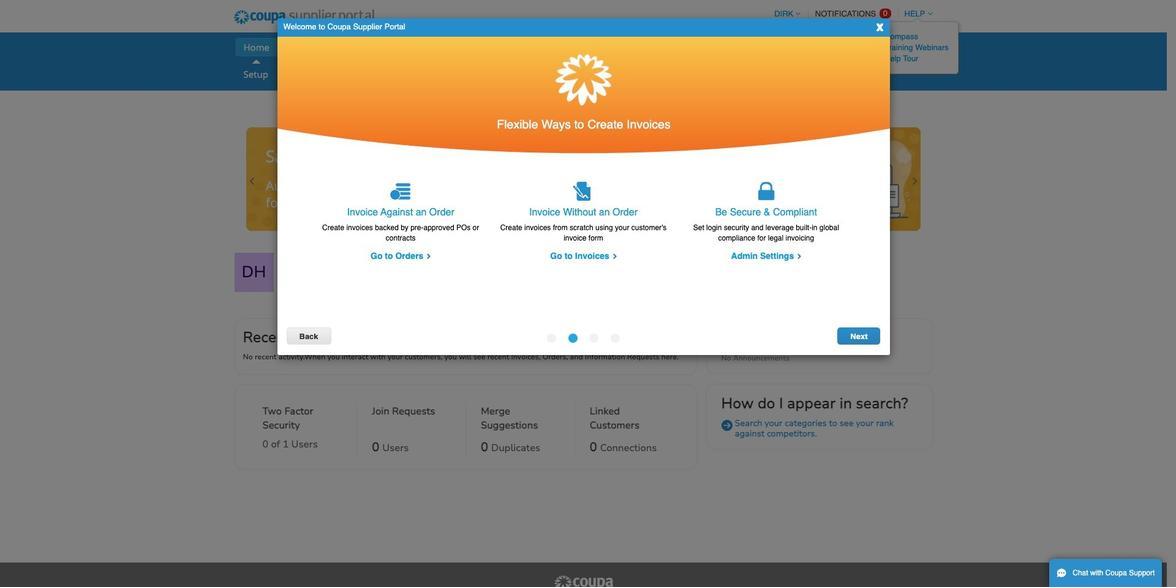 Task type: locate. For each thing, give the bounding box(es) containing it.
0 vertical spatial coupa supplier portal image
[[225, 2, 383, 32]]

1 horizontal spatial coupa supplier portal image
[[553, 575, 614, 587]]

1 vertical spatial coupa supplier portal image
[[553, 575, 614, 587]]

coupa supplier portal image
[[225, 2, 383, 32], [553, 575, 614, 587]]

arrowcircleright image
[[721, 420, 732, 431]]

dh image
[[234, 253, 274, 292]]



Task type: describe. For each thing, give the bounding box(es) containing it.
0 horizontal spatial coupa supplier portal image
[[225, 2, 383, 32]]

previous image
[[247, 176, 257, 186]]



Task type: vqa. For each thing, say whether or not it's contained in the screenshot.
the bottom to
no



